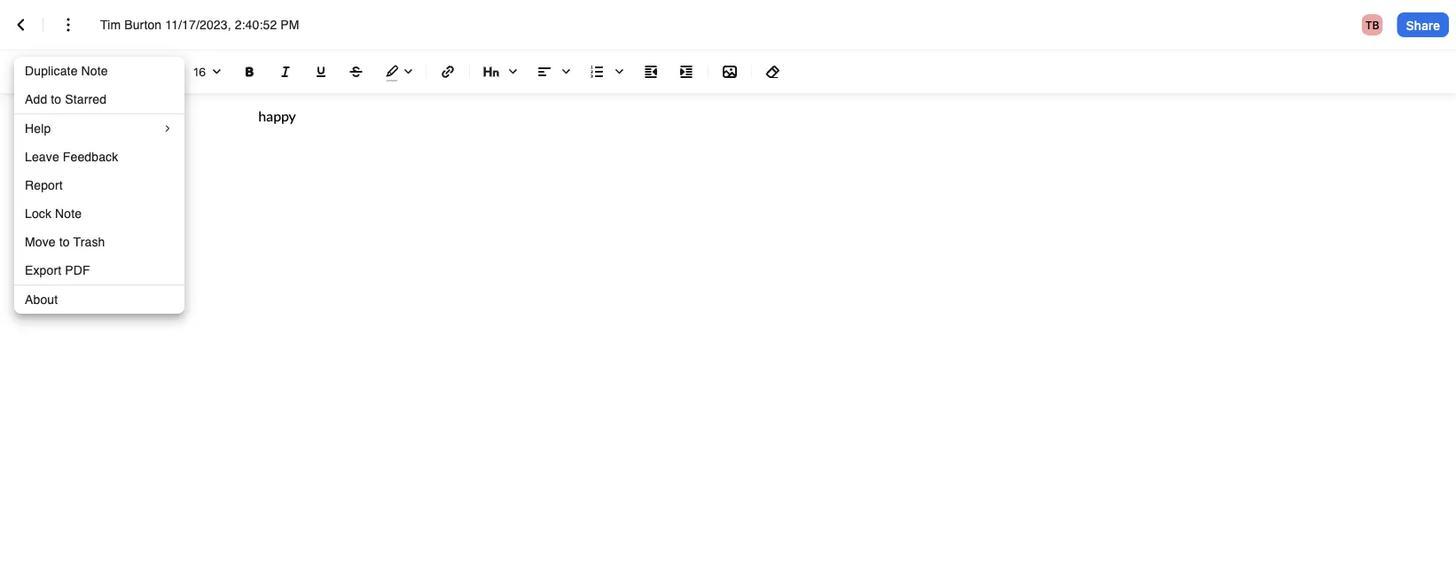 Task type: vqa. For each thing, say whether or not it's contained in the screenshot.
1st Upgrade from the right
no



Task type: locate. For each thing, give the bounding box(es) containing it.
menu
[[14, 57, 184, 314]]

export pdf menu item
[[14, 256, 184, 285]]

note
[[81, 64, 108, 78], [55, 207, 82, 221]]

to inside menu item
[[59, 235, 70, 249]]

leave feedback
[[25, 150, 118, 164]]

pdf
[[65, 263, 90, 278]]

lock note
[[25, 207, 82, 221]]

note up add to starred menu item
[[81, 64, 108, 78]]

add to starred menu item
[[14, 85, 184, 114]]

add
[[25, 92, 47, 106]]

to inside menu item
[[51, 92, 61, 106]]

happy
[[258, 107, 296, 124]]

color image
[[7, 58, 48, 86]]

about
[[25, 293, 58, 307]]

underline image
[[310, 61, 332, 82]]

strikethrough image
[[346, 61, 367, 82]]

1 vertical spatial to
[[59, 235, 70, 249]]

report menu item
[[14, 171, 184, 200]]

font image
[[55, 58, 179, 86]]

link image
[[437, 61, 458, 82]]

to right add
[[51, 92, 61, 106]]

note up move to trash
[[55, 207, 82, 221]]

duplicate
[[25, 64, 78, 78]]

all notes image
[[11, 14, 32, 35]]

to right move on the left top of page
[[59, 235, 70, 249]]

to
[[51, 92, 61, 106], [59, 235, 70, 249]]

menu containing duplicate note
[[14, 57, 184, 314]]

feedback
[[63, 150, 118, 164]]

add to starred
[[25, 92, 107, 106]]

about menu item
[[14, 286, 184, 314]]

note for duplicate note
[[81, 64, 108, 78]]

open image
[[206, 61, 227, 83]]

1 vertical spatial note
[[55, 207, 82, 221]]

lock
[[25, 207, 52, 221]]

more image
[[58, 14, 79, 35]]

decrease indent image
[[640, 61, 662, 82]]

0 vertical spatial to
[[51, 92, 61, 106]]

leave feedback link
[[14, 143, 184, 171]]

0 vertical spatial note
[[81, 64, 108, 78]]

None text field
[[100, 16, 323, 34]]

trash
[[73, 235, 105, 249]]

bold image
[[239, 61, 261, 82]]



Task type: describe. For each thing, give the bounding box(es) containing it.
lock note menu item
[[14, 200, 184, 228]]

to for starred
[[51, 92, 61, 106]]

text highlight image
[[378, 58, 419, 86]]

move
[[25, 235, 56, 249]]

help menu item
[[14, 114, 184, 143]]

text align image
[[530, 58, 576, 86]]

duplicate note
[[25, 64, 108, 78]]

move to trash
[[25, 235, 105, 249]]

heading image
[[477, 58, 523, 86]]

tb button
[[1355, 11, 1390, 39]]

share
[[1406, 18, 1440, 32]]

leave
[[25, 150, 59, 164]]

move to trash menu item
[[14, 228, 184, 256]]

clear style image
[[763, 61, 784, 82]]

list image
[[583, 58, 630, 86]]

starred
[[65, 92, 107, 106]]

insert image image
[[719, 61, 740, 82]]

share button
[[1397, 12, 1449, 37]]

report
[[25, 178, 63, 192]]

tb
[[1365, 19, 1379, 31]]

to for trash
[[59, 235, 70, 249]]

export pdf
[[25, 263, 90, 278]]

note for lock note
[[55, 207, 82, 221]]

export
[[25, 263, 61, 278]]

duplicate note menu item
[[14, 57, 184, 85]]

italic image
[[275, 61, 296, 82]]

increase indent image
[[676, 61, 697, 82]]

help
[[25, 121, 51, 136]]



